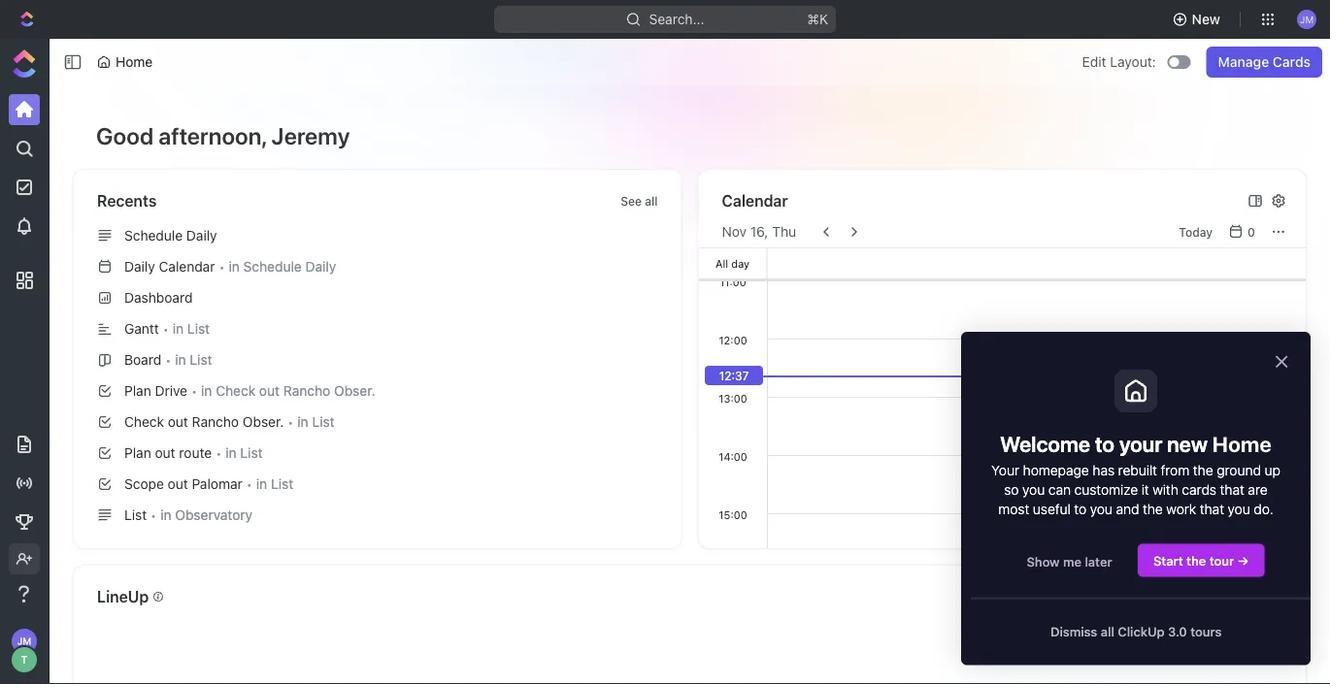 Task type: locate. For each thing, give the bounding box(es) containing it.
1 horizontal spatial check
[[216, 383, 256, 399]]

check down drive
[[124, 414, 164, 430]]

gantt
[[124, 321, 159, 337]]

welcome
[[1001, 431, 1091, 457]]

you left the do.
[[1229, 502, 1251, 518]]

obser.
[[334, 383, 375, 399], [243, 414, 284, 430]]

1 vertical spatial obser.
[[243, 414, 284, 430]]

1 vertical spatial plan
[[124, 445, 151, 461]]

•
[[219, 260, 225, 274], [163, 322, 169, 337], [165, 353, 171, 368], [191, 384, 197, 399], [288, 415, 294, 430], [216, 446, 222, 461], [247, 477, 252, 492], [151, 509, 157, 523]]

• inside plan drive • in check out rancho obser.
[[191, 384, 197, 399]]

1 plan from the top
[[124, 383, 151, 399]]

1 horizontal spatial home
[[1213, 431, 1272, 457]]

that
[[1221, 482, 1245, 498], [1201, 502, 1225, 518]]

to right useful
[[1075, 502, 1087, 518]]

home up ground
[[1213, 431, 1272, 457]]

lineup
[[97, 588, 149, 607]]

rancho
[[283, 383, 331, 399], [192, 414, 239, 430]]

1 vertical spatial all
[[1101, 624, 1115, 639]]

scope
[[124, 477, 164, 493]]

2 plan from the top
[[124, 445, 151, 461]]

the down it at the right of page
[[1144, 502, 1164, 518]]

jm inside dropdown button
[[1301, 13, 1315, 25]]

jm up t
[[17, 636, 31, 648]]

edit layout:
[[1083, 54, 1157, 70]]

do.
[[1255, 502, 1274, 518]]

out down drive
[[168, 414, 188, 430]]

schedule daily
[[124, 228, 217, 244]]

you down customize
[[1091, 502, 1113, 518]]

check out rancho obser. • in list
[[124, 414, 335, 430]]

homepage
[[1024, 462, 1090, 478]]

0 vertical spatial schedule
[[124, 228, 183, 244]]

plan
[[124, 383, 151, 399], [124, 445, 151, 461]]

all
[[645, 194, 658, 208], [1101, 624, 1115, 639]]

0 horizontal spatial jm
[[17, 636, 31, 648]]

list down check out rancho obser. • in list
[[240, 445, 263, 461]]

0 vertical spatial rancho
[[283, 383, 331, 399]]

all inside × navigation
[[1101, 624, 1115, 639]]

× navigation
[[962, 332, 1321, 666]]

2 vertical spatial the
[[1187, 554, 1207, 568]]

rancho up route
[[192, 414, 239, 430]]

calendar up nov 16, thu dropdown button
[[722, 192, 789, 210]]

home up 'good' at left
[[116, 54, 153, 70]]

tours
[[1191, 624, 1223, 639]]

0 vertical spatial check
[[216, 383, 256, 399]]

12:00
[[719, 334, 747, 347]]

calendar down schedule daily
[[159, 259, 215, 275]]

jm t
[[17, 636, 31, 667]]

you
[[1023, 482, 1046, 498], [1091, 502, 1113, 518], [1229, 502, 1251, 518]]

plan out route • in list
[[124, 445, 263, 461]]

• inside check out rancho obser. • in list
[[288, 415, 294, 430]]

0 horizontal spatial calendar
[[159, 259, 215, 275]]

in
[[229, 259, 240, 275], [173, 321, 184, 337], [175, 352, 186, 368], [201, 383, 212, 399], [298, 414, 309, 430], [226, 445, 237, 461], [256, 477, 267, 493], [161, 508, 172, 524]]

0 horizontal spatial home
[[116, 54, 153, 70]]

out left route
[[155, 445, 175, 461]]

all
[[716, 257, 729, 270]]

out for route
[[155, 445, 175, 461]]

list
[[187, 321, 210, 337], [190, 352, 212, 368], [312, 414, 335, 430], [240, 445, 263, 461], [271, 477, 294, 493], [124, 508, 147, 524]]

⌘k
[[808, 11, 829, 27]]

0 vertical spatial jm
[[1301, 13, 1315, 25]]

home
[[116, 54, 153, 70], [1213, 431, 1272, 457]]

are
[[1249, 482, 1268, 498]]

0 vertical spatial to
[[1096, 431, 1115, 457]]

list up board • in list
[[187, 321, 210, 337]]

all right the see
[[645, 194, 658, 208]]

check
[[216, 383, 256, 399], [124, 414, 164, 430]]

nov
[[722, 224, 747, 240]]

dashboard link
[[89, 283, 666, 314]]

manage cards button
[[1207, 47, 1323, 78]]

drive
[[155, 383, 188, 399]]

0 vertical spatial all
[[645, 194, 658, 208]]

route
[[179, 445, 212, 461]]

0 vertical spatial plan
[[124, 383, 151, 399]]

daily up daily calendar • in schedule daily at the left top of the page
[[186, 228, 217, 244]]

check up check out rancho obser. • in list
[[216, 383, 256, 399]]

all for dismiss
[[1101, 624, 1115, 639]]

×
[[1275, 347, 1290, 374]]

plan down board
[[124, 383, 151, 399]]

0 vertical spatial obser.
[[334, 383, 375, 399]]

→
[[1238, 554, 1250, 568]]

daily
[[186, 228, 217, 244], [124, 259, 155, 275], [306, 259, 336, 275]]

all left clickup
[[1101, 624, 1115, 639]]

1 horizontal spatial obser.
[[334, 383, 375, 399]]

that down cards
[[1201, 502, 1225, 518]]

daily calendar • in schedule daily
[[124, 259, 336, 275]]

0 vertical spatial calendar
[[722, 192, 789, 210]]

obser. down plan drive • in check out rancho obser.
[[243, 414, 284, 430]]

to up has
[[1096, 431, 1115, 457]]

gantt • in list
[[124, 321, 210, 337]]

daily up dashboard
[[124, 259, 155, 275]]

out for rancho
[[168, 414, 188, 430]]

16,
[[751, 224, 769, 240]]

0
[[1248, 225, 1256, 239]]

jeremy
[[272, 122, 350, 150]]

show me later button
[[1012, 545, 1128, 578]]

1 horizontal spatial to
[[1096, 431, 1115, 457]]

1 vertical spatial jm
[[17, 636, 31, 648]]

thu
[[773, 224, 797, 240]]

and
[[1117, 502, 1140, 518]]

1 vertical spatial schedule
[[243, 259, 302, 275]]

board
[[124, 352, 161, 368]]

plan up scope
[[124, 445, 151, 461]]

scope out palomar • in list
[[124, 477, 294, 493]]

clickup
[[1119, 624, 1165, 639]]

has
[[1093, 462, 1115, 478]]

the
[[1194, 462, 1214, 478], [1144, 502, 1164, 518], [1187, 554, 1207, 568]]

• inside the gantt • in list
[[163, 322, 169, 337]]

• inside scope out palomar • in list
[[247, 477, 252, 492]]

jm up the 'cards'
[[1301, 13, 1315, 25]]

today button
[[1172, 221, 1221, 244]]

good afternoon, jeremy
[[96, 122, 350, 150]]

1 horizontal spatial all
[[1101, 624, 1115, 639]]

out
[[259, 383, 280, 399], [168, 414, 188, 430], [155, 445, 175, 461], [168, 477, 188, 493]]

out up 'list • in observatory'
[[168, 477, 188, 493]]

0 horizontal spatial to
[[1075, 502, 1087, 518]]

• inside plan out route • in list
[[216, 446, 222, 461]]

tour
[[1210, 554, 1235, 568]]

1 vertical spatial check
[[124, 414, 164, 430]]

list down scope
[[124, 508, 147, 524]]

manage cards
[[1219, 54, 1312, 70]]

1 vertical spatial that
[[1201, 502, 1225, 518]]

list • in observatory
[[124, 508, 253, 524]]

0 horizontal spatial you
[[1023, 482, 1046, 498]]

nov 16, thu button
[[722, 224, 797, 240]]

plan for plan out route
[[124, 445, 151, 461]]

board • in list
[[124, 352, 212, 368]]

you right "so"
[[1023, 482, 1046, 498]]

0 horizontal spatial rancho
[[192, 414, 239, 430]]

new
[[1168, 431, 1208, 457]]

obser. down dashboard link
[[334, 383, 375, 399]]

11:00
[[720, 276, 746, 289]]

the up cards
[[1194, 462, 1214, 478]]

useful
[[1034, 502, 1071, 518]]

rancho up check out rancho obser. • in list
[[283, 383, 331, 399]]

0 horizontal spatial all
[[645, 194, 658, 208]]

1 vertical spatial the
[[1144, 502, 1164, 518]]

2 horizontal spatial daily
[[306, 259, 336, 275]]

1 horizontal spatial rancho
[[283, 383, 331, 399]]

the left the tour at the bottom
[[1187, 554, 1207, 568]]

jm button
[[1292, 4, 1323, 35]]

1 horizontal spatial jm
[[1301, 13, 1315, 25]]

that down ground
[[1221, 482, 1245, 498]]

daily down schedule daily link
[[306, 259, 336, 275]]

1 vertical spatial home
[[1213, 431, 1272, 457]]

jm for jm
[[1301, 13, 1315, 25]]

new
[[1193, 11, 1221, 27]]



Task type: vqa. For each thing, say whether or not it's contained in the screenshot.


Task type: describe. For each thing, give the bounding box(es) containing it.
15:00
[[719, 509, 747, 522]]

schedule daily link
[[89, 221, 666, 252]]

home inside welcome to your new home your homepage has rebuilt from the ground up so you can customize it with cards that are most useful to you and the work that you do.
[[1213, 431, 1272, 457]]

0 horizontal spatial obser.
[[243, 414, 284, 430]]

the inside button
[[1187, 554, 1207, 568]]

later
[[1086, 555, 1113, 569]]

all for see
[[645, 194, 658, 208]]

show
[[1027, 555, 1060, 569]]

day
[[732, 257, 750, 270]]

customize
[[1075, 482, 1139, 498]]

1 vertical spatial rancho
[[192, 414, 239, 430]]

list right palomar
[[271, 477, 294, 493]]

0 horizontal spatial schedule
[[124, 228, 183, 244]]

dismiss all clickup 3.0 tours button
[[1036, 615, 1238, 648]]

0 vertical spatial home
[[116, 54, 153, 70]]

start the tour → button
[[1138, 543, 1266, 578]]

start
[[1154, 554, 1184, 568]]

plan for plan drive
[[124, 383, 151, 399]]

rebuilt
[[1119, 462, 1158, 478]]

see all
[[621, 194, 658, 208]]

2 horizontal spatial you
[[1229, 502, 1251, 518]]

search...
[[649, 11, 705, 27]]

cards
[[1274, 54, 1312, 70]]

from
[[1161, 462, 1190, 478]]

jm for jm t
[[17, 636, 31, 648]]

start the tour →
[[1154, 554, 1250, 568]]

it
[[1142, 482, 1150, 498]]

list down the gantt • in list
[[190, 352, 212, 368]]

list down plan drive • in check out rancho obser.
[[312, 414, 335, 430]]

all day
[[716, 257, 750, 270]]

observatory
[[175, 508, 253, 524]]

3.0
[[1169, 624, 1188, 639]]

welcome to your new home your homepage has rebuilt from the ground up so you can customize it with cards that are most useful to you and the work that you do.
[[992, 431, 1285, 518]]

12:37
[[719, 369, 749, 383]]

edit
[[1083, 54, 1107, 70]]

1 horizontal spatial daily
[[186, 228, 217, 244]]

see all button
[[613, 189, 666, 213]]

1 horizontal spatial schedule
[[243, 259, 302, 275]]

recents
[[97, 192, 157, 210]]

so
[[1005, 482, 1020, 498]]

today
[[1180, 225, 1213, 239]]

dismiss
[[1051, 624, 1098, 639]]

0 horizontal spatial check
[[124, 414, 164, 430]]

0 button
[[1225, 221, 1264, 244]]

13:00
[[719, 392, 747, 405]]

can
[[1049, 482, 1072, 498]]

1 vertical spatial to
[[1075, 502, 1087, 518]]

new button
[[1165, 4, 1233, 35]]

see
[[621, 194, 642, 208]]

manage
[[1219, 54, 1270, 70]]

layout:
[[1111, 54, 1157, 70]]

me
[[1064, 555, 1082, 569]]

dismiss all clickup 3.0 tours
[[1051, 624, 1223, 639]]

0 vertical spatial that
[[1221, 482, 1245, 498]]

ground
[[1217, 462, 1262, 478]]

1 vertical spatial calendar
[[159, 259, 215, 275]]

out up check out rancho obser. • in list
[[259, 383, 280, 399]]

0 vertical spatial the
[[1194, 462, 1214, 478]]

1 horizontal spatial you
[[1091, 502, 1113, 518]]

work
[[1167, 502, 1197, 518]]

with
[[1153, 482, 1179, 498]]

good
[[96, 122, 154, 150]]

• inside board • in list
[[165, 353, 171, 368]]

14:00
[[719, 451, 747, 463]]

0 horizontal spatial daily
[[124, 259, 155, 275]]

your
[[992, 462, 1020, 478]]

plan drive • in check out rancho obser.
[[124, 383, 375, 399]]

× button
[[1275, 347, 1290, 374]]

dashboard
[[124, 290, 193, 306]]

• inside daily calendar • in schedule daily
[[219, 260, 225, 274]]

palomar
[[192, 477, 243, 493]]

1 horizontal spatial calendar
[[722, 192, 789, 210]]

your
[[1120, 431, 1163, 457]]

show me later
[[1027, 555, 1113, 569]]

most
[[999, 502, 1030, 518]]

up
[[1265, 462, 1281, 478]]

nov 16, thu
[[722, 224, 797, 240]]

cards
[[1183, 482, 1217, 498]]

out for palomar
[[168, 477, 188, 493]]

t
[[21, 654, 28, 667]]

• inside 'list • in observatory'
[[151, 509, 157, 523]]



